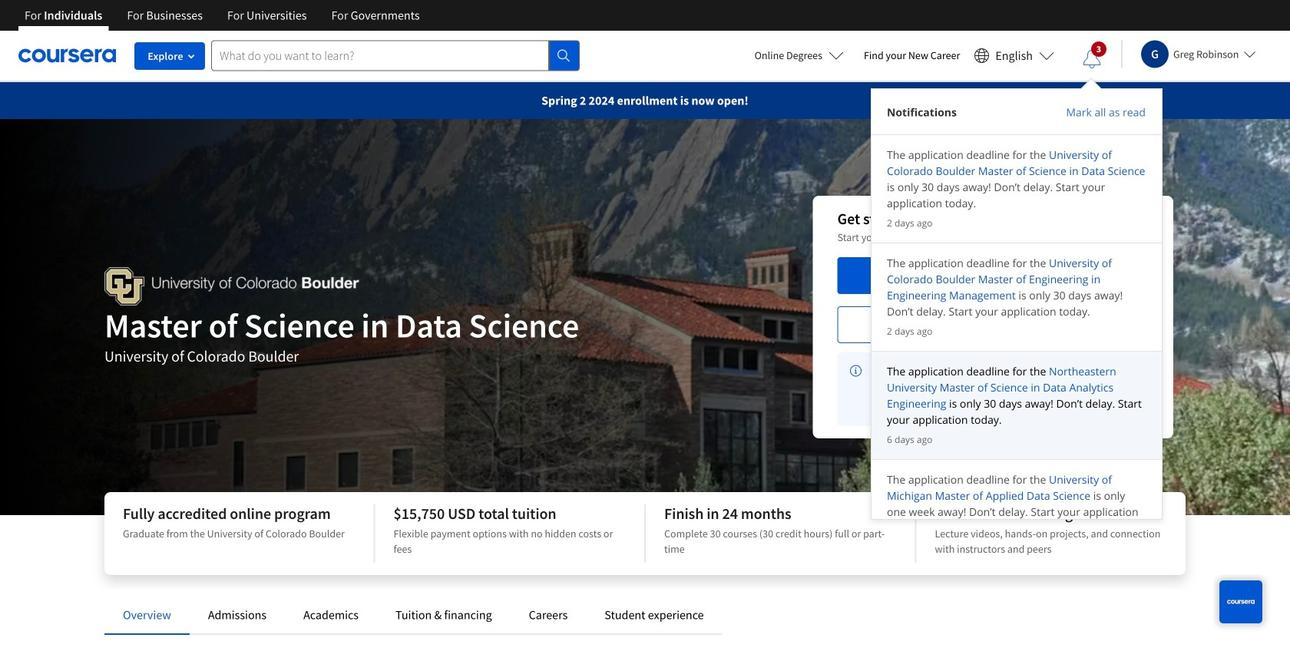Task type: vqa. For each thing, say whether or not it's contained in the screenshot.
What do you want to learn? "text field"
yes



Task type: describe. For each thing, give the bounding box(es) containing it.
coursera image
[[18, 43, 116, 68]]

university of colorado boulder logo image
[[104, 267, 359, 306]]



Task type: locate. For each thing, give the bounding box(es) containing it.
None search field
[[211, 40, 580, 71]]

What do you want to learn? text field
[[211, 40, 549, 71]]

banner navigation
[[12, 0, 432, 31]]



